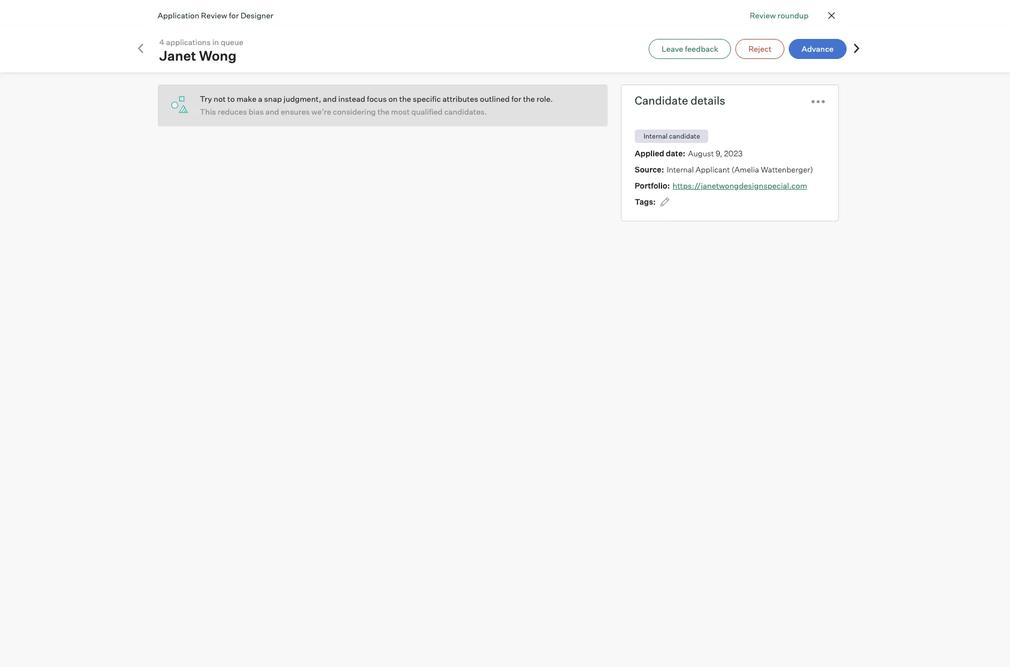 Task type: describe. For each thing, give the bounding box(es) containing it.
1 review from the left
[[750, 11, 777, 20]]

candidate details
[[635, 93, 726, 107]]

source: internal applicant (amelia wattenberger)
[[635, 164, 814, 174]]

source:
[[635, 164, 665, 174]]

advance
[[802, 44, 834, 53]]

https://janetwongdesignspecial.com link
[[673, 181, 808, 190]]

leave feedback button
[[649, 39, 732, 59]]

portfolio:
[[635, 181, 670, 190]]

date:
[[666, 148, 686, 158]]

leave
[[662, 44, 684, 53]]

advance button
[[790, 39, 847, 59]]

we're
[[312, 107, 331, 116]]

qualified
[[412, 107, 443, 116]]

queue
[[221, 37, 244, 46]]

4 applications in queue janet wong
[[159, 37, 244, 64]]

reject
[[749, 44, 772, 53]]

applied
[[635, 148, 665, 158]]

applied date: august 9, 2023
[[635, 148, 743, 158]]

make
[[237, 94, 257, 103]]

candidate actions image
[[813, 100, 826, 103]]

(amelia
[[732, 164, 760, 174]]

considering
[[333, 107, 376, 116]]

to
[[228, 94, 235, 103]]

candidates.
[[445, 107, 487, 116]]

designer
[[241, 11, 274, 20]]

0 vertical spatial for
[[229, 11, 239, 20]]

snap
[[264, 94, 282, 103]]

a
[[258, 94, 263, 103]]

reject button
[[736, 39, 785, 59]]

bias
[[249, 107, 264, 116]]

most
[[391, 107, 410, 116]]

try
[[200, 94, 212, 103]]

try not to make a snap judgment, and instead focus on the specific attributes outlined for the role. this reduces bias and ensures we're considering the most qualified candidates.
[[200, 94, 553, 116]]

wong
[[199, 47, 237, 64]]

judgment,
[[284, 94, 321, 103]]

2 review from the left
[[201, 11, 227, 20]]

review roundup
[[750, 11, 809, 20]]

role.
[[537, 94, 553, 103]]

on
[[389, 94, 398, 103]]

internal candidate
[[644, 132, 701, 140]]

2 horizontal spatial the
[[523, 94, 535, 103]]

roundup
[[778, 11, 809, 20]]

applicant
[[696, 164, 731, 174]]

janet
[[159, 47, 196, 64]]



Task type: locate. For each thing, give the bounding box(es) containing it.
next element
[[852, 43, 863, 55]]

review
[[750, 11, 777, 20], [201, 11, 227, 20]]

this
[[200, 107, 216, 116]]

candidate actions element
[[813, 91, 826, 110]]

and down snap
[[266, 107, 279, 116]]

1 vertical spatial and
[[266, 107, 279, 116]]

previous element
[[135, 43, 146, 55]]

0 horizontal spatial review
[[201, 11, 227, 20]]

instead
[[339, 94, 366, 103]]

candidate
[[635, 93, 689, 107]]

for right outlined
[[512, 94, 522, 103]]

0 horizontal spatial for
[[229, 11, 239, 20]]

candidate
[[670, 132, 701, 140]]

internal up applied
[[644, 132, 668, 140]]

the
[[400, 94, 411, 103], [523, 94, 535, 103], [378, 107, 390, 116]]

https://janetwongdesignspecial.com
[[673, 181, 808, 190]]

1 horizontal spatial review
[[750, 11, 777, 20]]

august
[[689, 148, 714, 158]]

and up we're on the top left of the page
[[323, 94, 337, 103]]

leave feedback
[[662, 44, 719, 53]]

internal down 'date:'
[[667, 164, 695, 174]]

1 vertical spatial internal
[[667, 164, 695, 174]]

for left designer
[[229, 11, 239, 20]]

specific
[[413, 94, 441, 103]]

portfolio: https://janetwongdesignspecial.com
[[635, 181, 808, 190]]

application
[[158, 11, 200, 20]]

reduces
[[218, 107, 247, 116]]

review roundup link
[[750, 9, 809, 21]]

and
[[323, 94, 337, 103], [266, 107, 279, 116]]

internal
[[644, 132, 668, 140], [667, 164, 695, 174]]

4
[[159, 37, 165, 46]]

details
[[691, 93, 726, 107]]

review left roundup
[[750, 11, 777, 20]]

attributes
[[443, 94, 479, 103]]

close image
[[825, 9, 839, 22]]

1 horizontal spatial and
[[323, 94, 337, 103]]

janet wong link
[[159, 47, 248, 64]]

next image
[[852, 43, 863, 54]]

the down focus
[[378, 107, 390, 116]]

for
[[229, 11, 239, 20], [512, 94, 522, 103]]

applications
[[166, 37, 211, 46]]

add a candidate tag image
[[661, 197, 670, 206]]

outlined
[[480, 94, 510, 103]]

0 vertical spatial and
[[323, 94, 337, 103]]

9,
[[716, 148, 723, 158]]

focus
[[367, 94, 387, 103]]

0 vertical spatial internal
[[644, 132, 668, 140]]

the left role.
[[523, 94, 535, 103]]

1 vertical spatial for
[[512, 94, 522, 103]]

ensures
[[281, 107, 310, 116]]

review up in
[[201, 11, 227, 20]]

wattenberger)
[[761, 164, 814, 174]]

tags:
[[635, 197, 656, 206]]

1 horizontal spatial for
[[512, 94, 522, 103]]

application review for designer
[[158, 11, 274, 20]]

for inside try not to make a snap judgment, and instead focus on the specific attributes outlined for the role. this reduces bias and ensures we're considering the most qualified candidates.
[[512, 94, 522, 103]]

feedback
[[686, 44, 719, 53]]

0 horizontal spatial and
[[266, 107, 279, 116]]

in
[[212, 37, 219, 46]]

0 horizontal spatial the
[[378, 107, 390, 116]]

not
[[214, 94, 226, 103]]

2023
[[725, 148, 743, 158]]

the right on
[[400, 94, 411, 103]]

1 horizontal spatial the
[[400, 94, 411, 103]]



Task type: vqa. For each thing, say whether or not it's contained in the screenshot.
2023
yes



